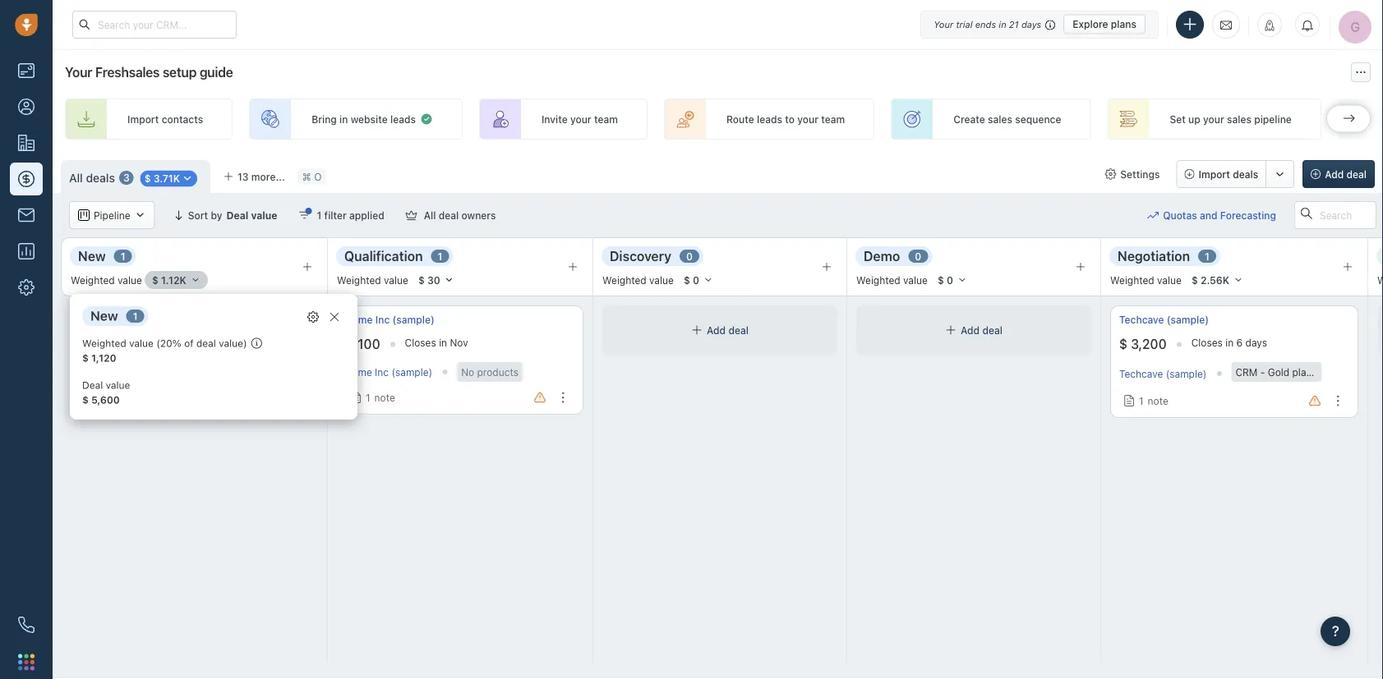 Task type: describe. For each thing, give the bounding box(es) containing it.
deal inside button
[[1347, 168, 1367, 180]]

$ 2.56k button
[[1184, 271, 1251, 289]]

3 for in
[[196, 337, 202, 349]]

phone element
[[10, 609, 43, 642]]

set
[[1170, 113, 1186, 125]]

all for deals
[[69, 171, 83, 185]]

add deal for demo
[[961, 325, 1003, 336]]

(sample) up "weighted value (20% of deal value)"
[[133, 314, 175, 326]]

$ 100
[[346, 337, 380, 352]]

add for demo
[[961, 325, 980, 336]]

$ 0 for demo
[[938, 275, 953, 286]]

widgetz.io (sample) link
[[79, 313, 175, 327]]

2 techcave (sample) link from the top
[[1119, 368, 1207, 380]]

all for deal
[[424, 210, 436, 221]]

in for qualification
[[439, 337, 447, 349]]

⌘ o
[[302, 171, 322, 182]]

$ 1,120
[[82, 353, 116, 364]]

1 filter applied button
[[288, 201, 395, 229]]

container_wx8msf4aqz5i3rn1 image inside pipeline popup button
[[78, 210, 90, 221]]

6
[[1237, 337, 1243, 349]]

2 acme inc (sample) from the top
[[346, 367, 432, 378]]

quotas and forecasting
[[1163, 210, 1276, 221]]

your for your trial ends in 21 days
[[934, 19, 954, 30]]

trial
[[956, 19, 973, 30]]

o
[[314, 171, 322, 182]]

add deal inside button
[[1325, 168, 1367, 180]]

plans
[[1111, 18, 1137, 30]]

no products
[[461, 367, 519, 378]]

0 vertical spatial 5,600
[[90, 337, 126, 352]]

import deals group
[[1177, 160, 1295, 188]]

all deals 3
[[69, 171, 130, 185]]

(sample) down closes in nov
[[392, 367, 432, 378]]

21
[[1009, 19, 1019, 30]]

2 your from the left
[[797, 113, 819, 125]]

container_wx8msf4aqz5i3rn1 image inside "1 filter applied" button
[[299, 210, 310, 221]]

2 sales from the left
[[1227, 113, 1252, 125]]

$ 0 button for demo
[[930, 271, 975, 289]]

3.71k
[[154, 173, 180, 184]]

$ inside dropdown button
[[144, 173, 151, 184]]

your freshsales setup guide
[[65, 65, 233, 80]]

explore plans link
[[1064, 14, 1146, 34]]

plan for (sample)
[[258, 367, 278, 378]]

1 note for $ 100
[[366, 392, 395, 404]]

set up your sales pipeline link
[[1108, 99, 1322, 140]]

1 techcave from the top
[[1119, 314, 1164, 326]]

crm - gold plan monthly (samp
[[1236, 367, 1383, 378]]

import deals button
[[1177, 160, 1267, 188]]

1 acme inc (sample) from the top
[[346, 314, 435, 326]]

create sales sequence link
[[891, 99, 1091, 140]]

deal value $ 5,600
[[82, 380, 130, 406]]

value)
[[219, 338, 247, 349]]

gold for crm - gold plan monthly (samp
[[1268, 367, 1290, 378]]

filter
[[324, 210, 347, 221]]

value inside deal value $ 5,600
[[106, 380, 130, 391]]

$ 30 button
[[411, 271, 462, 289]]

discovery
[[610, 248, 672, 264]]

(samp
[[1355, 367, 1383, 378]]

and
[[1200, 210, 1218, 221]]

closes in 6 days
[[1192, 337, 1267, 349]]

deal inside button
[[439, 210, 459, 221]]

1 up $ 2.56k
[[1205, 251, 1210, 262]]

contacts
[[162, 113, 203, 125]]

1.12k
[[161, 275, 186, 286]]

pipeline
[[94, 210, 130, 221]]

set up your sales pipeline
[[1170, 113, 1292, 125]]

closes in nov
[[405, 337, 468, 349]]

(sample) up closes in nov
[[393, 314, 435, 326]]

1 down $ 1,120
[[99, 395, 103, 407]]

3 for deals
[[123, 172, 130, 184]]

Search field
[[1295, 201, 1377, 229]]

owners
[[462, 210, 496, 221]]

container_wx8msf4aqz5i3rn1 image inside the 'new' dialog
[[329, 312, 340, 323]]

$ 0 for discovery
[[684, 275, 699, 286]]

- for crm - gold plan monthly (samp
[[1261, 367, 1265, 378]]

3,200
[[1131, 337, 1167, 352]]

$ 30
[[418, 275, 440, 286]]

phone image
[[18, 617, 35, 634]]

1 note for $ 3,200
[[1139, 395, 1169, 407]]

to
[[785, 113, 795, 125]]

weighted value for demo
[[856, 274, 928, 286]]

container_wx8msf4aqz5i3rn1 image inside all deal owners button
[[406, 210, 417, 221]]

3 your from the left
[[1203, 113, 1224, 125]]

all deal owners button
[[395, 201, 507, 229]]

in for negotiation
[[1226, 337, 1234, 349]]

quotas
[[1163, 210, 1197, 221]]

import deals
[[1199, 168, 1259, 180]]

1 team from the left
[[594, 113, 618, 125]]

$ inside button
[[152, 275, 158, 286]]

1 filter applied
[[317, 210, 384, 221]]

products
[[477, 367, 519, 378]]

weighted for negotiation
[[1110, 274, 1155, 286]]

weighted value (20% of deal value)
[[82, 338, 247, 349]]

create sales sequence
[[954, 113, 1061, 125]]

$ 1.12k button
[[145, 271, 208, 289]]

5,600 inside deal value $ 5,600
[[91, 395, 120, 406]]

container_wx8msf4aqz5i3rn1 image inside $ 3.71k button
[[182, 173, 193, 184]]

invite your team
[[542, 113, 618, 125]]

(sample) down $ 100
[[321, 367, 361, 378]]

add inside button
[[1325, 168, 1344, 180]]

explore plans
[[1073, 18, 1137, 30]]

forecasting
[[1220, 210, 1276, 221]]

2 inc from the top
[[375, 367, 389, 378]]

what's new image
[[1264, 20, 1276, 31]]

freshsales
[[95, 65, 160, 80]]

$ inside button
[[418, 275, 425, 286]]

30
[[427, 275, 440, 286]]

crm for crm - gold plan monthly (samp
[[1236, 367, 1258, 378]]

1 acme inc (sample) link from the top
[[346, 313, 435, 327]]

qualification
[[344, 248, 423, 264]]

deal inside deal value $ 5,600
[[82, 380, 103, 391]]

13 more...
[[238, 171, 285, 182]]

website
[[351, 113, 388, 125]]

send email image
[[1221, 18, 1232, 31]]

note for $ 3,200
[[1148, 395, 1169, 407]]

your for your freshsales setup guide
[[65, 65, 92, 80]]

(sample) down "weighted value (20% of deal value)"
[[131, 368, 172, 380]]

import contacts link
[[65, 99, 233, 140]]

closes in 3 days
[[151, 337, 227, 349]]

deal inside the 'new' dialog
[[196, 338, 216, 349]]

1 widgetz.io (sample) from the top
[[79, 314, 175, 326]]

- for crm - gold plan monthly (sample)
[[226, 367, 231, 378]]

2.56k
[[1201, 275, 1230, 286]]

1 your from the left
[[570, 113, 592, 125]]

in for new
[[185, 337, 193, 349]]

in right bring
[[340, 113, 348, 125]]

pipeline
[[1254, 113, 1292, 125]]

your trial ends in 21 days
[[934, 19, 1042, 30]]

route leads to your team
[[727, 113, 845, 125]]

$ 3.71k
[[144, 173, 180, 184]]

bring
[[312, 113, 337, 125]]

days for new
[[205, 337, 227, 349]]

applied
[[349, 210, 384, 221]]

weighted value for discovery
[[602, 274, 674, 286]]

monthly for (samp
[[1315, 367, 1352, 378]]

weighted value for negotiation
[[1110, 274, 1182, 286]]

2 widgetz.io (sample) from the top
[[79, 368, 172, 380]]

add deal button
[[1303, 160, 1375, 188]]

closes for $ 100
[[405, 337, 436, 349]]

⌘
[[302, 171, 311, 182]]

new inside dialog
[[90, 308, 118, 324]]

no
[[461, 367, 474, 378]]

create
[[954, 113, 985, 125]]

$ 3.71k button
[[135, 168, 202, 188]]

quotas and forecasting link
[[1148, 201, 1293, 229]]

ends
[[975, 19, 996, 30]]

explore
[[1073, 18, 1108, 30]]



Task type: locate. For each thing, give the bounding box(es) containing it.
1,120
[[91, 353, 116, 364]]

weighted value up the widgetz.io (sample) link
[[71, 274, 142, 286]]

route
[[727, 113, 754, 125]]

in
[[999, 19, 1007, 30], [340, 113, 348, 125], [185, 337, 193, 349], [439, 337, 447, 349], [1226, 337, 1234, 349]]

1 vertical spatial techcave
[[1119, 368, 1163, 380]]

leads inside bring in website leads link
[[390, 113, 416, 125]]

1 horizontal spatial monthly
[[1315, 367, 1352, 378]]

techcave (sample) link down 3,200
[[1119, 368, 1207, 380]]

1 horizontal spatial crm
[[1236, 367, 1258, 378]]

container_wx8msf4aqz5i3rn1 image right website
[[420, 113, 433, 126]]

container_wx8msf4aqz5i3rn1 image right applied
[[406, 210, 417, 221]]

sales right create
[[988, 113, 1013, 125]]

0 horizontal spatial 1 note
[[99, 395, 128, 407]]

1 vertical spatial new
[[90, 308, 118, 324]]

weighted inside the 'new' dialog
[[82, 338, 126, 349]]

deals inside import deals button
[[1233, 168, 1259, 180]]

leads right website
[[390, 113, 416, 125]]

2 widgetz.io from the top
[[79, 368, 129, 380]]

1 vertical spatial techcave (sample) link
[[1119, 368, 1207, 380]]

import left the contacts
[[127, 113, 159, 125]]

2 plan from the left
[[1293, 367, 1312, 378]]

up
[[1189, 113, 1201, 125]]

gold
[[233, 367, 255, 378], [1268, 367, 1290, 378]]

0 horizontal spatial all
[[69, 171, 83, 185]]

2 horizontal spatial days
[[1246, 337, 1267, 349]]

1 acme from the top
[[346, 314, 373, 326]]

0 horizontal spatial 3
[[123, 172, 130, 184]]

4 weighted value from the left
[[856, 274, 928, 286]]

$ 2.56k
[[1192, 275, 1230, 286]]

in left nov
[[439, 337, 447, 349]]

1 horizontal spatial team
[[821, 113, 845, 125]]

monthly
[[280, 367, 318, 378], [1315, 367, 1352, 378]]

import contacts
[[127, 113, 203, 125]]

1 horizontal spatial all
[[424, 210, 436, 221]]

widgetz.io up $ 5,600
[[79, 314, 130, 326]]

all deal owners
[[424, 210, 496, 221]]

3 right of
[[196, 337, 202, 349]]

all inside button
[[424, 210, 436, 221]]

1 techcave (sample) link from the top
[[1119, 313, 1209, 327]]

2 horizontal spatial add deal
[[1325, 168, 1367, 180]]

1 horizontal spatial deals
[[1233, 168, 1259, 180]]

inc up 100
[[375, 314, 390, 326]]

(20%
[[156, 338, 181, 349]]

techcave (sample) link
[[1119, 313, 1209, 327], [1119, 368, 1207, 380]]

1 down pipeline popup button in the left top of the page
[[121, 251, 125, 262]]

1 - from the left
[[226, 367, 231, 378]]

acme inc (sample) up 100
[[346, 314, 435, 326]]

techcave down the $ 3,200
[[1119, 368, 1163, 380]]

settings
[[1121, 168, 1160, 180]]

- down closes in 6 days
[[1261, 367, 1265, 378]]

demo
[[864, 248, 900, 264]]

2 crm from the left
[[1236, 367, 1258, 378]]

2 techcave from the top
[[1119, 368, 1163, 380]]

1 down the $ 3,200
[[1139, 395, 1144, 407]]

freshworks switcher image
[[18, 655, 35, 671]]

note down 3,200
[[1148, 395, 1169, 407]]

container_wx8msf4aqz5i3rn1 image inside bring in website leads link
[[420, 113, 433, 126]]

0 vertical spatial techcave
[[1119, 314, 1164, 326]]

settings button
[[1097, 160, 1168, 188]]

1 vertical spatial import
[[1199, 168, 1230, 180]]

widgetz.io (sample) down 1,120
[[79, 368, 172, 380]]

(sample) down 3,200
[[1166, 368, 1207, 380]]

weighted value down negotiation
[[1110, 274, 1182, 286]]

your left "trial"
[[934, 19, 954, 30]]

0 horizontal spatial note
[[107, 395, 128, 407]]

weighted down 'demo'
[[856, 274, 901, 286]]

import for import contacts
[[127, 113, 159, 125]]

2 monthly from the left
[[1315, 367, 1352, 378]]

$ 3,200
[[1119, 337, 1167, 352]]

leads left to
[[757, 113, 782, 125]]

1 horizontal spatial your
[[797, 113, 819, 125]]

closes for $ 5,600
[[151, 337, 182, 349]]

days right of
[[205, 337, 227, 349]]

0 vertical spatial techcave (sample) link
[[1119, 313, 1209, 327]]

days
[[1022, 19, 1042, 30], [205, 337, 227, 349], [1246, 337, 1267, 349]]

plan for (samp
[[1293, 367, 1312, 378]]

0 vertical spatial import
[[127, 113, 159, 125]]

your left the 'freshsales'
[[65, 65, 92, 80]]

5 weighted value from the left
[[1110, 274, 1182, 286]]

weighted for new
[[71, 274, 115, 286]]

1 inc from the top
[[375, 314, 390, 326]]

1 note down 3,200
[[1139, 395, 1169, 407]]

0 vertical spatial widgetz.io (sample)
[[79, 314, 175, 326]]

0 horizontal spatial monthly
[[280, 367, 318, 378]]

import
[[127, 113, 159, 125], [1199, 168, 1230, 180]]

weighted value down 'demo'
[[856, 274, 928, 286]]

closes left 6
[[1192, 337, 1223, 349]]

days right 6
[[1246, 337, 1267, 349]]

setup
[[163, 65, 197, 80]]

your right up
[[1203, 113, 1224, 125]]

container_wx8msf4aqz5i3rn1 image inside settings popup button
[[1105, 168, 1116, 180]]

sequence
[[1015, 113, 1061, 125]]

1 note down 1,120
[[99, 395, 128, 407]]

add deal for discovery
[[707, 325, 749, 336]]

all up pipeline popup button in the left top of the page
[[69, 171, 83, 185]]

(sample)
[[133, 314, 175, 326], [393, 314, 435, 326], [1167, 314, 1209, 326], [392, 367, 432, 378], [321, 367, 361, 378], [131, 368, 172, 380], [1166, 368, 1207, 380]]

0 horizontal spatial leads
[[390, 113, 416, 125]]

add for discovery
[[707, 325, 726, 336]]

1 vertical spatial widgetz.io
[[79, 368, 129, 380]]

2 team from the left
[[821, 113, 845, 125]]

1 $ 0 from the left
[[684, 275, 699, 286]]

0 horizontal spatial days
[[205, 337, 227, 349]]

invite
[[542, 113, 568, 125]]

crm down value)
[[201, 367, 223, 378]]

0 vertical spatial 3
[[123, 172, 130, 184]]

2 acme inc (sample) link from the top
[[346, 367, 432, 378]]

$ 1.12k
[[152, 275, 186, 286]]

crm for crm - gold plan monthly (sample)
[[201, 367, 223, 378]]

0 horizontal spatial crm
[[201, 367, 223, 378]]

closes
[[151, 337, 182, 349], [405, 337, 436, 349], [1192, 337, 1223, 349]]

weighted for discovery
[[602, 274, 647, 286]]

0 vertical spatial acme
[[346, 314, 373, 326]]

1 inside the 'new' dialog
[[133, 311, 138, 322]]

1 horizontal spatial leads
[[757, 113, 782, 125]]

2 weighted value from the left
[[337, 274, 408, 286]]

container_wx8msf4aqz5i3rn1 image up the crm - gold plan monthly (sample)
[[329, 312, 340, 323]]

plan
[[258, 367, 278, 378], [1293, 367, 1312, 378]]

2 $ 0 from the left
[[938, 275, 953, 286]]

2 horizontal spatial 1 note
[[1139, 395, 1169, 407]]

2 horizontal spatial note
[[1148, 395, 1169, 407]]

- down value)
[[226, 367, 231, 378]]

value
[[251, 210, 277, 221], [118, 274, 142, 286], [384, 274, 408, 286], [649, 274, 674, 286], [903, 274, 928, 286], [1157, 274, 1182, 286], [129, 338, 154, 349], [106, 380, 130, 391]]

0 vertical spatial your
[[934, 19, 954, 30]]

3 inside all deals 3
[[123, 172, 130, 184]]

container_wx8msf4aqz5i3rn1 image left "settings"
[[1105, 168, 1116, 180]]

1 $ 0 button from the left
[[676, 271, 721, 289]]

weighted up the widgetz.io (sample) link
[[71, 274, 115, 286]]

1 crm from the left
[[201, 367, 223, 378]]

crm down 6
[[1236, 367, 1258, 378]]

crm - gold plan monthly (sample)
[[201, 367, 361, 378]]

1 vertical spatial acme inc (sample)
[[346, 367, 432, 378]]

1 vertical spatial all
[[424, 210, 436, 221]]

inc down 100
[[375, 367, 389, 378]]

widgetz.io (sample) up $ 5,600
[[79, 314, 175, 326]]

0 vertical spatial all
[[69, 171, 83, 185]]

leads
[[390, 113, 416, 125], [757, 113, 782, 125]]

negotiation
[[1118, 248, 1190, 264]]

closes left nov
[[405, 337, 436, 349]]

add deal
[[1325, 168, 1367, 180], [707, 325, 749, 336], [961, 325, 1003, 336]]

$ 5,600
[[79, 337, 126, 352]]

your
[[934, 19, 954, 30], [65, 65, 92, 80]]

1 up "weighted value (20% of deal value)"
[[133, 311, 138, 322]]

weighted for qualification
[[337, 274, 381, 286]]

deal
[[1347, 168, 1367, 180], [439, 210, 459, 221], [729, 325, 749, 336], [983, 325, 1003, 336], [196, 338, 216, 349]]

techcave (sample) up 3,200
[[1119, 314, 1209, 326]]

$ 0
[[684, 275, 699, 286], [938, 275, 953, 286]]

gold for crm - gold plan monthly (sample)
[[233, 367, 255, 378]]

1 horizontal spatial $ 0 button
[[930, 271, 975, 289]]

container_wx8msf4aqz5i3rn1 image right pipeline
[[134, 210, 146, 221]]

1 widgetz.io from the top
[[79, 314, 130, 326]]

container_wx8msf4aqz5i3rn1 image inside pipeline popup button
[[134, 210, 146, 221]]

1 horizontal spatial sales
[[1227, 113, 1252, 125]]

1 vertical spatial acme inc (sample) link
[[346, 367, 432, 378]]

in right (20%
[[185, 337, 193, 349]]

1 closes from the left
[[151, 337, 182, 349]]

team right invite
[[594, 113, 618, 125]]

team
[[594, 113, 618, 125], [821, 113, 845, 125]]

1 vertical spatial acme
[[346, 367, 372, 378]]

3 closes from the left
[[1192, 337, 1223, 349]]

new up $ 5,600
[[90, 308, 118, 324]]

0 horizontal spatial your
[[570, 113, 592, 125]]

container_wx8msf4aqz5i3rn1 image inside quotas and forecasting link
[[1148, 210, 1159, 221]]

$ inside deal value $ 5,600
[[82, 395, 89, 406]]

container_wx8msf4aqz5i3rn1 image
[[420, 113, 433, 126], [1105, 168, 1116, 180], [134, 210, 146, 221], [406, 210, 417, 221], [1148, 210, 1159, 221], [329, 312, 340, 323], [83, 395, 95, 407]]

in left 21
[[999, 19, 1007, 30]]

0 vertical spatial inc
[[375, 314, 390, 326]]

1 vertical spatial your
[[65, 65, 92, 80]]

5,600 down 1,120
[[91, 395, 120, 406]]

weighted value down qualification
[[337, 274, 408, 286]]

new dialog
[[70, 294, 358, 420]]

0 horizontal spatial your
[[65, 65, 92, 80]]

0 horizontal spatial plan
[[258, 367, 278, 378]]

sales left pipeline
[[1227, 113, 1252, 125]]

1 vertical spatial techcave (sample)
[[1119, 368, 1207, 380]]

0 horizontal spatial deals
[[86, 171, 115, 185]]

2 horizontal spatial closes
[[1192, 337, 1223, 349]]

1 horizontal spatial 3
[[196, 337, 202, 349]]

0 horizontal spatial add
[[707, 325, 726, 336]]

invite your team link
[[479, 99, 648, 140]]

techcave
[[1119, 314, 1164, 326], [1119, 368, 1163, 380]]

1 horizontal spatial plan
[[1293, 367, 1312, 378]]

nov
[[450, 337, 468, 349]]

weighted up 1,120
[[82, 338, 126, 349]]

weighted value for qualification
[[337, 274, 408, 286]]

1 techcave (sample) from the top
[[1119, 314, 1209, 326]]

weighted down qualification
[[337, 274, 381, 286]]

0 vertical spatial widgetz.io
[[79, 314, 130, 326]]

1 horizontal spatial days
[[1022, 19, 1042, 30]]

guide
[[200, 65, 233, 80]]

0 vertical spatial acme inc (sample) link
[[346, 313, 435, 327]]

1 down 100
[[366, 392, 370, 404]]

container_wx8msf4aqz5i3rn1 image down $ 1,120
[[83, 395, 95, 407]]

deals for import
[[1233, 168, 1259, 180]]

1 horizontal spatial your
[[934, 19, 954, 30]]

2 - from the left
[[1261, 367, 1265, 378]]

2 horizontal spatial your
[[1203, 113, 1224, 125]]

deal right by
[[226, 210, 248, 221]]

13
[[238, 171, 249, 182]]

$ 3.71k button
[[140, 170, 197, 187]]

0 horizontal spatial -
[[226, 367, 231, 378]]

in left 6
[[1226, 337, 1234, 349]]

0
[[686, 251, 693, 262], [915, 251, 922, 262], [693, 275, 699, 286], [947, 275, 953, 286]]

new down pipeline popup button in the left top of the page
[[78, 248, 106, 264]]

closes for $ 3,200
[[1192, 337, 1223, 349]]

closes left of
[[151, 337, 182, 349]]

1 inside button
[[317, 210, 322, 221]]

deals up pipeline
[[86, 171, 115, 185]]

1 horizontal spatial 1 note
[[366, 392, 395, 404]]

import up quotas and forecasting
[[1199, 168, 1230, 180]]

deals up forecasting
[[1233, 168, 1259, 180]]

1 sales from the left
[[988, 113, 1013, 125]]

all left owners
[[424, 210, 436, 221]]

deals for all
[[86, 171, 115, 185]]

weighted value down discovery on the top
[[602, 274, 674, 286]]

note down 1,120
[[107, 395, 128, 407]]

2 $ 0 button from the left
[[930, 271, 975, 289]]

0 horizontal spatial import
[[127, 113, 159, 125]]

Search your CRM... text field
[[72, 11, 237, 39]]

acme inc (sample) link up 100
[[346, 313, 435, 327]]

1 vertical spatial deal
[[82, 380, 103, 391]]

sort
[[188, 210, 208, 221]]

2 gold from the left
[[1268, 367, 1290, 378]]

import inside button
[[1199, 168, 1230, 180]]

weighted value for new
[[71, 274, 142, 286]]

weighted down negotiation
[[1110, 274, 1155, 286]]

0 horizontal spatial $ 0 button
[[676, 271, 721, 289]]

3 right 'all deals' link
[[123, 172, 130, 184]]

1 horizontal spatial add
[[961, 325, 980, 336]]

1 horizontal spatial deal
[[226, 210, 248, 221]]

0 horizontal spatial gold
[[233, 367, 255, 378]]

1 vertical spatial 3
[[196, 337, 202, 349]]

sales
[[988, 113, 1013, 125], [1227, 113, 1252, 125]]

widgetz.io down 1,120
[[79, 368, 129, 380]]

0 horizontal spatial deal
[[82, 380, 103, 391]]

2 leads from the left
[[757, 113, 782, 125]]

2 closes from the left
[[405, 337, 436, 349]]

0 horizontal spatial sales
[[988, 113, 1013, 125]]

weighted for demo
[[856, 274, 901, 286]]

2 horizontal spatial add
[[1325, 168, 1344, 180]]

bring in website leads
[[312, 113, 416, 125]]

acme inc (sample)
[[346, 314, 435, 326], [346, 367, 432, 378]]

techcave (sample) link up 3,200
[[1119, 313, 1209, 327]]

$ 0 button for discovery
[[676, 271, 721, 289]]

1 gold from the left
[[233, 367, 255, 378]]

deal down $ 1,120
[[82, 380, 103, 391]]

(sample) down $ 2.56k
[[1167, 314, 1209, 326]]

your right to
[[797, 113, 819, 125]]

0 horizontal spatial team
[[594, 113, 618, 125]]

1 up $ 30 button
[[438, 251, 443, 262]]

techcave (sample) down 3,200
[[1119, 368, 1207, 380]]

0 horizontal spatial add deal
[[707, 325, 749, 336]]

note for $ 100
[[374, 392, 395, 404]]

1 plan from the left
[[258, 367, 278, 378]]

more...
[[251, 171, 285, 182]]

acme up $ 100
[[346, 314, 373, 326]]

0 vertical spatial new
[[78, 248, 106, 264]]

all deals link
[[69, 170, 115, 186]]

0 vertical spatial acme inc (sample)
[[346, 314, 435, 326]]

acme down $ 100
[[346, 367, 372, 378]]

$ 0 button
[[676, 271, 721, 289], [930, 271, 975, 289]]

techcave up the $ 3,200
[[1119, 314, 1164, 326]]

widgetz.io (sample)
[[79, 314, 175, 326], [79, 368, 172, 380]]

1 note
[[366, 392, 395, 404], [99, 395, 128, 407], [1139, 395, 1169, 407]]

1 left filter
[[317, 210, 322, 221]]

pipeline button
[[69, 201, 155, 229]]

1 vertical spatial 5,600
[[91, 395, 120, 406]]

2 techcave (sample) from the top
[[1119, 368, 1207, 380]]

by
[[211, 210, 222, 221]]

note down 100
[[374, 392, 395, 404]]

3 weighted value from the left
[[602, 274, 674, 286]]

acme inc (sample) down 100
[[346, 367, 432, 378]]

of
[[184, 338, 194, 349]]

$
[[144, 173, 151, 184], [152, 275, 158, 286], [418, 275, 425, 286], [684, 275, 690, 286], [938, 275, 944, 286], [1192, 275, 1198, 286], [79, 337, 87, 352], [346, 337, 354, 352], [1119, 337, 1128, 352], [82, 353, 89, 364], [82, 395, 89, 406]]

weighted down discovery on the top
[[602, 274, 647, 286]]

team right to
[[821, 113, 845, 125]]

acme inc (sample) link
[[346, 313, 435, 327], [346, 367, 432, 378]]

leads inside the route leads to your team link
[[757, 113, 782, 125]]

your right invite
[[570, 113, 592, 125]]

import for import deals
[[1199, 168, 1230, 180]]

0 vertical spatial techcave (sample)
[[1119, 314, 1209, 326]]

1 weighted value from the left
[[71, 274, 142, 286]]

1 monthly from the left
[[280, 367, 318, 378]]

1 vertical spatial inc
[[375, 367, 389, 378]]

days right 21
[[1022, 19, 1042, 30]]

1 horizontal spatial -
[[1261, 367, 1265, 378]]

1 vertical spatial widgetz.io (sample)
[[79, 368, 172, 380]]

13 more... button
[[215, 165, 294, 188]]

0 horizontal spatial closes
[[151, 337, 182, 349]]

1 horizontal spatial import
[[1199, 168, 1230, 180]]

container_wx8msf4aqz5i3rn1 image
[[182, 173, 193, 184], [78, 210, 90, 221], [299, 210, 310, 221], [307, 312, 319, 323], [691, 325, 703, 336], [945, 325, 957, 336], [251, 338, 263, 349], [350, 392, 362, 404], [1124, 395, 1135, 407]]

deal
[[226, 210, 248, 221], [82, 380, 103, 391]]

0 vertical spatial deal
[[226, 210, 248, 221]]

100
[[358, 337, 380, 352]]

0 horizontal spatial $ 0
[[684, 275, 699, 286]]

1 horizontal spatial note
[[374, 392, 395, 404]]

5,600 up 1,120
[[90, 337, 126, 352]]

acme
[[346, 314, 373, 326], [346, 367, 372, 378]]

container_wx8msf4aqz5i3rn1 image left quotas
[[1148, 210, 1159, 221]]

1 horizontal spatial add deal
[[961, 325, 1003, 336]]

1 horizontal spatial closes
[[405, 337, 436, 349]]

2 acme from the top
[[346, 367, 372, 378]]

acme inc (sample) link down 100
[[346, 367, 432, 378]]

1 note down 100
[[366, 392, 395, 404]]

days for negotiation
[[1246, 337, 1267, 349]]

route leads to your team link
[[664, 99, 875, 140]]

1 leads from the left
[[390, 113, 416, 125]]

1 horizontal spatial $ 0
[[938, 275, 953, 286]]

monthly for (sample)
[[280, 367, 318, 378]]

1 horizontal spatial gold
[[1268, 367, 1290, 378]]



Task type: vqa. For each thing, say whether or not it's contained in the screenshot.
Add product
no



